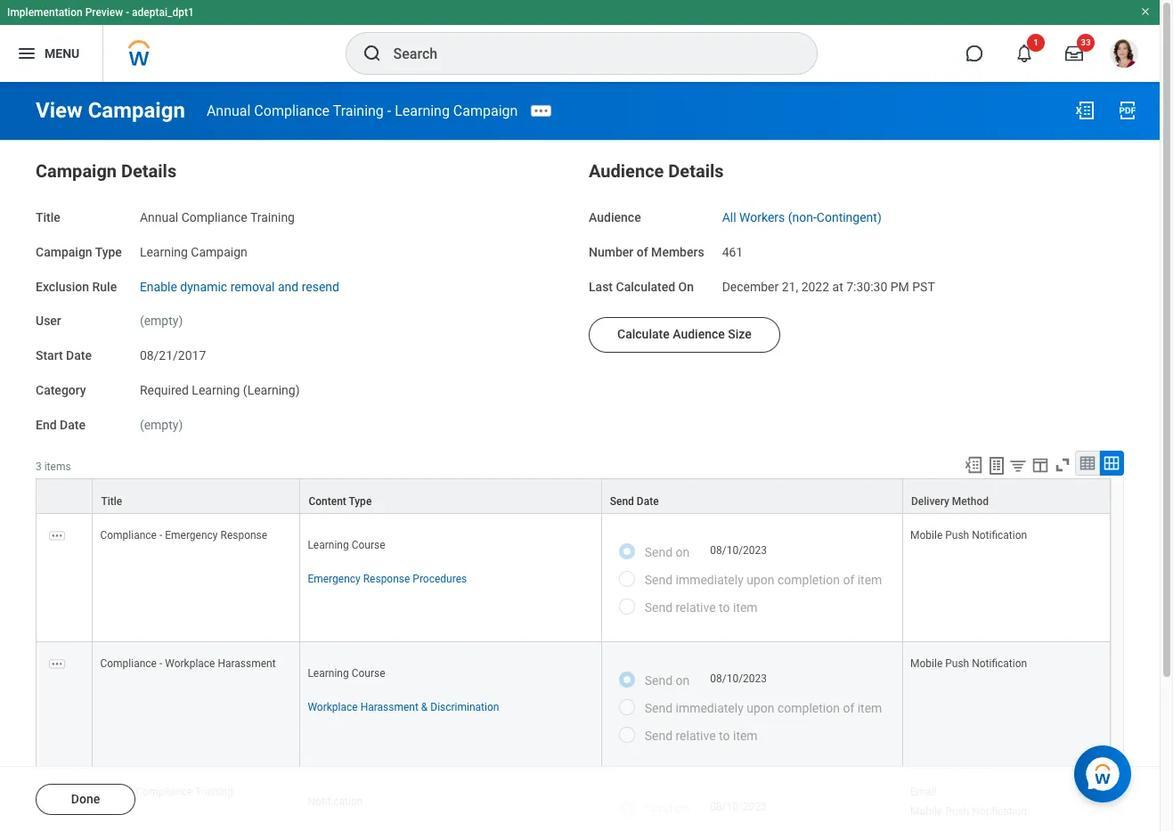 Task type: describe. For each thing, give the bounding box(es) containing it.
workers
[[739, 210, 785, 224]]

learning course element for compliance - emergency response
[[308, 536, 385, 552]]

compliance - emergency response
[[100, 529, 267, 542]]

relative for response
[[676, 601, 716, 615]]

workplace harassment & discrimination
[[308, 701, 499, 714]]

upon for harassment
[[747, 701, 775, 716]]

annual inside annual compliance training notification 08/10/2023
[[100, 786, 133, 798]]

type for content type
[[349, 496, 372, 508]]

campaign type
[[36, 245, 122, 259]]

view printable version (pdf) image
[[1117, 100, 1138, 121]]

upon for response
[[747, 573, 775, 587]]

of inside audience details group
[[637, 245, 648, 259]]

toolbar inside view campaign main content
[[956, 451, 1124, 479]]

enable dynamic removal and resend link
[[140, 276, 339, 293]]

rule
[[92, 279, 117, 293]]

items
[[44, 461, 71, 473]]

to for compliance - emergency response
[[719, 601, 730, 615]]

type for campaign type
[[95, 245, 122, 259]]

number of members element
[[722, 234, 743, 261]]

title inside campaign details group
[[36, 210, 60, 224]]

33
[[1081, 37, 1091, 47]]

export to excel image for view printable version (pdf) image
[[1074, 100, 1096, 121]]

2 mobile push notification element from the top
[[910, 654, 1027, 670]]

learning for learning course element related to compliance - emergency response
[[308, 539, 349, 552]]

start date
[[36, 348, 92, 363]]

campaign details
[[36, 160, 177, 182]]

campaign details group
[[36, 157, 571, 434]]

send on element for compliance - emergency response
[[710, 543, 767, 557]]

required
[[140, 383, 189, 397]]

08/10/2023 for compliance - workplace harassment
[[710, 672, 767, 685]]

email
[[910, 786, 937, 798]]

end date
[[36, 417, 85, 432]]

required learning (learning)
[[140, 383, 300, 397]]

expand table image
[[1103, 454, 1121, 472]]

exclusion
[[36, 279, 89, 293]]

row containing annual compliance training
[[36, 771, 1111, 831]]

2022
[[801, 279, 829, 293]]

justify image
[[16, 43, 37, 64]]

title inside popup button
[[101, 496, 122, 508]]

procedures
[[413, 573, 467, 585]]

0 horizontal spatial workplace
[[165, 658, 215, 670]]

email mobile push notification
[[910, 786, 1027, 818]]

learning for compliance - workplace harassment's learning course element
[[308, 667, 349, 680]]

implementation preview -   adeptai_dpt1
[[7, 6, 194, 19]]

annual compliance training notification 08/10/2023
[[100, 786, 767, 813]]

delivery
[[911, 496, 949, 508]]

start
[[36, 348, 63, 363]]

start date element
[[140, 338, 206, 364]]

calculate
[[617, 327, 670, 341]]

content type
[[309, 496, 372, 508]]

1 button
[[1005, 34, 1045, 73]]

audience details
[[589, 160, 724, 182]]

course for compliance - emergency response
[[352, 539, 385, 552]]

push inside email mobile push notification
[[945, 806, 969, 818]]

discrimination
[[430, 701, 499, 714]]

method
[[952, 496, 989, 508]]

members
[[651, 245, 704, 259]]

training for annual compliance training - learning campaign
[[333, 102, 384, 119]]

menu
[[45, 46, 79, 60]]

all workers (non-contingent)
[[722, 210, 882, 224]]

delivery method
[[911, 496, 989, 508]]

learning course element for compliance - workplace harassment
[[308, 664, 385, 680]]

of for compliance - emergency response
[[843, 573, 854, 587]]

mobile push notification element inside items selected list
[[910, 802, 1027, 818]]

2 mobile from the top
[[910, 658, 943, 670]]

implementation
[[7, 6, 83, 19]]

inbox large image
[[1065, 45, 1083, 62]]

done
[[71, 792, 100, 806]]

immediately for compliance - emergency response
[[676, 573, 744, 587]]

done button
[[36, 784, 135, 815]]

3 items
[[36, 461, 71, 473]]

compliance for annual compliance training - learning campaign
[[254, 102, 330, 119]]

profile logan mcneil image
[[1110, 39, 1138, 71]]

461
[[722, 245, 743, 259]]

select to filter grid data image
[[1008, 456, 1028, 475]]

annual for annual compliance training - learning campaign
[[207, 102, 251, 119]]

0 vertical spatial harassment
[[218, 658, 276, 670]]

removal
[[230, 279, 275, 293]]

1
[[1033, 37, 1038, 47]]

send inside send date popup button
[[610, 496, 634, 508]]

end
[[36, 417, 57, 432]]

calculate audience size
[[617, 327, 752, 341]]

workplace harassment & discrimination link
[[308, 697, 499, 714]]

21,
[[782, 279, 798, 293]]

size
[[728, 327, 752, 341]]

details for audience details
[[668, 160, 724, 182]]

send relative to item for compliance - workplace harassment
[[645, 729, 758, 743]]

annual compliance training - learning campaign link
[[207, 102, 518, 119]]

compliance for annual compliance training
[[181, 210, 247, 224]]

email element
[[910, 782, 937, 798]]

category
[[36, 383, 86, 397]]

view
[[36, 98, 83, 123]]

export to worksheets image
[[986, 455, 1007, 477]]

notification inside email mobile push notification
[[972, 806, 1027, 818]]

emergency response procedures link
[[308, 569, 467, 585]]

completion for compliance - workplace harassment
[[778, 701, 840, 716]]

december
[[722, 279, 779, 293]]

annual compliance training
[[140, 210, 295, 224]]

- inside menu banner
[[126, 6, 129, 19]]

33 button
[[1055, 34, 1095, 73]]

audience details group
[[589, 157, 1124, 353]]

dynamic
[[180, 279, 227, 293]]

date for start date
[[66, 348, 92, 363]]

training for annual compliance training notification 08/10/2023
[[195, 786, 233, 798]]

pm
[[891, 279, 909, 293]]

at
[[832, 279, 843, 293]]

3 row from the top
[[36, 642, 1111, 771]]

enable dynamic removal and resend
[[140, 279, 339, 293]]



Task type: vqa. For each thing, say whether or not it's contained in the screenshot.
SERVICE
no



Task type: locate. For each thing, give the bounding box(es) containing it.
0 vertical spatial immediately
[[676, 573, 744, 587]]

&
[[421, 701, 428, 714]]

0 vertical spatial upon
[[747, 573, 775, 587]]

course
[[352, 539, 385, 552], [352, 667, 385, 680]]

1 send immediately upon completion of item from the top
[[645, 573, 882, 587]]

emergency down content type
[[308, 573, 361, 585]]

training inside annual compliance training notification 08/10/2023
[[195, 786, 233, 798]]

(learning)
[[243, 383, 300, 397]]

2 learning course from the top
[[308, 667, 385, 680]]

send on element
[[710, 543, 767, 557], [710, 671, 767, 686]]

immediately for compliance - workplace harassment
[[676, 701, 744, 716]]

compliance - workplace harassment
[[100, 658, 276, 670]]

0 vertical spatial of
[[637, 245, 648, 259]]

1 vertical spatial on
[[676, 674, 690, 688]]

calculate audience size button
[[589, 317, 780, 353]]

1 mobile push notification from the top
[[910, 529, 1027, 542]]

1 vertical spatial learning course
[[308, 667, 385, 680]]

1 horizontal spatial response
[[363, 573, 410, 585]]

0 horizontal spatial details
[[121, 160, 177, 182]]

to
[[719, 601, 730, 615], [719, 729, 730, 743]]

1 vertical spatial type
[[349, 496, 372, 508]]

details inside campaign details group
[[121, 160, 177, 182]]

0 vertical spatial mobile push notification element
[[910, 526, 1027, 542]]

date for send date
[[637, 496, 659, 508]]

1 vertical spatial response
[[363, 573, 410, 585]]

on for harassment
[[676, 674, 690, 688]]

row
[[36, 479, 1111, 515], [36, 514, 1111, 642], [36, 642, 1111, 771], [36, 771, 1111, 831]]

send on
[[645, 545, 690, 560], [645, 674, 690, 688]]

relative for harassment
[[676, 729, 716, 743]]

1 horizontal spatial title
[[101, 496, 122, 508]]

audience for audience
[[589, 210, 641, 224]]

2 course from the top
[[352, 667, 385, 680]]

0 vertical spatial send immediately upon completion of item
[[645, 573, 882, 587]]

on
[[678, 279, 694, 293]]

1 horizontal spatial details
[[668, 160, 724, 182]]

0 horizontal spatial type
[[95, 245, 122, 259]]

compliance inside title element
[[181, 210, 247, 224]]

send on for compliance - emergency response
[[645, 545, 690, 560]]

campaign details button
[[36, 160, 177, 182]]

item
[[857, 573, 882, 587], [733, 601, 758, 615], [857, 701, 882, 716], [733, 729, 758, 743]]

1 vertical spatial harassment
[[360, 701, 419, 714]]

2 horizontal spatial training
[[333, 102, 384, 119]]

2 learning course element from the top
[[308, 664, 385, 680]]

0 vertical spatial mobile
[[910, 529, 943, 542]]

0 vertical spatial learning course element
[[308, 536, 385, 552]]

1 vertical spatial push
[[945, 658, 969, 670]]

(empty) down required
[[140, 417, 183, 432]]

pst
[[912, 279, 935, 293]]

view campaign main content
[[0, 82, 1160, 831]]

2 to from the top
[[719, 729, 730, 743]]

last calculated on element
[[722, 269, 935, 295]]

audience inside button
[[673, 327, 725, 341]]

3
[[36, 461, 42, 473]]

last
[[589, 279, 613, 293]]

title up campaign type
[[36, 210, 60, 224]]

delivery method button
[[903, 479, 1110, 513]]

(empty) for end date
[[140, 417, 183, 432]]

(non-
[[788, 210, 817, 224]]

1 vertical spatial completion
[[778, 701, 840, 716]]

notification
[[972, 529, 1027, 542], [972, 658, 1027, 670], [308, 796, 363, 808], [972, 806, 1027, 818]]

2 push from the top
[[945, 658, 969, 670]]

2 (empty) from the top
[[140, 417, 183, 432]]

push
[[945, 529, 969, 542], [945, 658, 969, 670], [945, 806, 969, 818]]

emergency down 'title' popup button
[[165, 529, 218, 542]]

1 on from the top
[[676, 545, 690, 560]]

3 mobile push notification element from the top
[[910, 802, 1027, 818]]

learning course for compliance - emergency response
[[308, 539, 385, 552]]

annual for annual compliance training
[[140, 210, 178, 224]]

(empty) for user
[[140, 314, 183, 328]]

2 vertical spatial date
[[637, 496, 659, 508]]

0 horizontal spatial training
[[195, 786, 233, 798]]

send immediately upon completion of item for harassment
[[645, 701, 882, 716]]

details up all
[[668, 160, 724, 182]]

1 vertical spatial course
[[352, 667, 385, 680]]

contingent)
[[817, 210, 882, 224]]

audience details button
[[589, 160, 724, 182]]

notification element
[[308, 792, 363, 808]]

title up compliance - emergency response
[[101, 496, 122, 508]]

1 send relative to item from the top
[[645, 601, 758, 615]]

0 vertical spatial course
[[352, 539, 385, 552]]

learning inside learning campaign element
[[140, 245, 188, 259]]

1 horizontal spatial training
[[250, 210, 295, 224]]

1 vertical spatial immediately
[[676, 701, 744, 716]]

2 row from the top
[[36, 514, 1111, 642]]

0 vertical spatial push
[[945, 529, 969, 542]]

type inside content type popup button
[[349, 496, 372, 508]]

1 vertical spatial 08/10/2023
[[710, 672, 767, 685]]

0 vertical spatial mobile push notification
[[910, 529, 1027, 542]]

08/10/2023 for compliance - emergency response
[[710, 544, 767, 557]]

2 vertical spatial annual
[[100, 786, 133, 798]]

to for compliance - workplace harassment
[[719, 729, 730, 743]]

send date button
[[602, 479, 902, 513]]

content
[[309, 496, 346, 508]]

1 vertical spatial export to excel image
[[964, 455, 983, 475]]

all workers (non-contingent) link
[[722, 207, 882, 224]]

0 vertical spatial (empty)
[[140, 314, 183, 328]]

adeptai_dpt1
[[132, 6, 194, 19]]

learning course element down content type
[[308, 536, 385, 552]]

2 vertical spatial audience
[[673, 327, 725, 341]]

preview
[[85, 6, 123, 19]]

2 relative from the top
[[676, 729, 716, 743]]

audience for audience details
[[589, 160, 664, 182]]

0 horizontal spatial response
[[220, 529, 267, 542]]

0 vertical spatial title
[[36, 210, 60, 224]]

type right content at the bottom of page
[[349, 496, 372, 508]]

annual
[[207, 102, 251, 119], [140, 210, 178, 224], [100, 786, 133, 798]]

menu banner
[[0, 0, 1160, 82]]

course up workplace harassment & discrimination link
[[352, 667, 385, 680]]

send immediately upon completion of item for response
[[645, 573, 882, 587]]

2 send immediately upon completion of item from the top
[[645, 701, 882, 716]]

title element
[[140, 200, 295, 226]]

2 send relative to item from the top
[[645, 729, 758, 743]]

1 vertical spatial workplace
[[308, 701, 358, 714]]

immediately
[[676, 573, 744, 587], [676, 701, 744, 716]]

1 vertical spatial annual
[[140, 210, 178, 224]]

workplace
[[165, 658, 215, 670], [308, 701, 358, 714]]

details down view campaign at the left top
[[121, 160, 177, 182]]

number of members
[[589, 245, 704, 259]]

2 completion from the top
[[778, 701, 840, 716]]

1 mobile push notification element from the top
[[910, 526, 1027, 542]]

send relative to item for compliance - emergency response
[[645, 601, 758, 615]]

learning for learning campaign element
[[140, 245, 188, 259]]

search image
[[361, 43, 383, 64]]

0 vertical spatial send on element
[[710, 543, 767, 557]]

course for compliance - workplace harassment
[[352, 667, 385, 680]]

1 horizontal spatial annual
[[140, 210, 178, 224]]

resend
[[302, 279, 339, 293]]

learning course
[[308, 539, 385, 552], [308, 667, 385, 680]]

completion
[[778, 573, 840, 587], [778, 701, 840, 716]]

1 vertical spatial emergency
[[308, 573, 361, 585]]

date inside popup button
[[637, 496, 659, 508]]

details for campaign details
[[121, 160, 177, 182]]

0 vertical spatial learning course
[[308, 539, 385, 552]]

response down 'title' popup button
[[220, 529, 267, 542]]

on for response
[[676, 545, 690, 560]]

2 send on element from the top
[[710, 671, 767, 686]]

1 to from the top
[[719, 601, 730, 615]]

view campaign
[[36, 98, 185, 123]]

1 vertical spatial to
[[719, 729, 730, 743]]

2 upon from the top
[[747, 701, 775, 716]]

emergency response procedures
[[308, 573, 467, 585]]

0 horizontal spatial annual
[[100, 786, 133, 798]]

mobile push notification element
[[910, 526, 1027, 542], [910, 654, 1027, 670], [910, 802, 1027, 818]]

1 completion from the top
[[778, 573, 840, 587]]

2 immediately from the top
[[676, 701, 744, 716]]

course up emergency response procedures link
[[352, 539, 385, 552]]

completion for compliance - emergency response
[[778, 573, 840, 587]]

2 on from the top
[[676, 674, 690, 688]]

1 vertical spatial of
[[843, 573, 854, 587]]

1 horizontal spatial emergency
[[308, 573, 361, 585]]

learning course element
[[308, 536, 385, 552], [308, 664, 385, 680]]

on
[[676, 545, 690, 560], [676, 674, 690, 688]]

0 vertical spatial type
[[95, 245, 122, 259]]

calculated
[[616, 279, 675, 293]]

08/10/2023 inside annual compliance training notification 08/10/2023
[[710, 801, 767, 813]]

2 horizontal spatial annual
[[207, 102, 251, 119]]

all
[[722, 210, 736, 224]]

0 horizontal spatial emergency
[[165, 529, 218, 542]]

1 vertical spatial send on
[[645, 674, 690, 688]]

1 send on from the top
[[645, 545, 690, 560]]

08/21/2017
[[140, 348, 206, 363]]

1 vertical spatial date
[[60, 417, 85, 432]]

learning course down content type
[[308, 539, 385, 552]]

items selected list
[[910, 782, 1056, 819]]

1 learning course element from the top
[[308, 536, 385, 552]]

1 vertical spatial mobile
[[910, 658, 943, 670]]

1 vertical spatial send on element
[[710, 671, 767, 686]]

toolbar
[[956, 451, 1124, 479]]

send immediately upon completion of item
[[645, 573, 882, 587], [645, 701, 882, 716]]

0 vertical spatial completion
[[778, 573, 840, 587]]

export to excel image left export to worksheets icon
[[964, 455, 983, 475]]

1 horizontal spatial harassment
[[360, 701, 419, 714]]

of for compliance - workplace harassment
[[843, 701, 854, 716]]

1 immediately from the top
[[676, 573, 744, 587]]

7:30:30
[[846, 279, 887, 293]]

1 (empty) from the top
[[140, 314, 183, 328]]

training for annual compliance training
[[250, 210, 295, 224]]

response left procedures
[[363, 573, 410, 585]]

send on for compliance - workplace harassment
[[645, 674, 690, 688]]

send date
[[610, 496, 659, 508]]

annual inside title element
[[140, 210, 178, 224]]

Search Workday  search field
[[393, 34, 780, 73]]

2 vertical spatial push
[[945, 806, 969, 818]]

learning course for compliance - workplace harassment
[[308, 667, 385, 680]]

0 vertical spatial emergency
[[165, 529, 218, 542]]

1 08/10/2023 from the top
[[710, 544, 767, 557]]

type up rule
[[95, 245, 122, 259]]

title button
[[93, 479, 300, 513]]

click to view/edit grid preferences image
[[1031, 455, 1050, 475]]

0 horizontal spatial harassment
[[218, 658, 276, 670]]

1 vertical spatial relative
[[676, 729, 716, 743]]

harassment
[[218, 658, 276, 670], [360, 701, 419, 714]]

export to excel image
[[1074, 100, 1096, 121], [964, 455, 983, 475]]

training inside title element
[[250, 210, 295, 224]]

send on element for compliance - workplace harassment
[[710, 671, 767, 686]]

type inside campaign details group
[[95, 245, 122, 259]]

details
[[121, 160, 177, 182], [668, 160, 724, 182]]

2 vertical spatial of
[[843, 701, 854, 716]]

emergency
[[165, 529, 218, 542], [308, 573, 361, 585]]

compliance
[[254, 102, 330, 119], [181, 210, 247, 224], [100, 529, 157, 542], [100, 658, 157, 670], [136, 786, 192, 798]]

details inside audience details group
[[668, 160, 724, 182]]

2 vertical spatial mobile
[[910, 806, 943, 818]]

1 row from the top
[[36, 479, 1111, 515]]

1 vertical spatial title
[[101, 496, 122, 508]]

1 horizontal spatial workplace
[[308, 701, 358, 714]]

2 details from the left
[[668, 160, 724, 182]]

date
[[66, 348, 92, 363], [60, 417, 85, 432], [637, 496, 659, 508]]

export to excel image for export to worksheets icon
[[964, 455, 983, 475]]

1 vertical spatial audience
[[589, 210, 641, 224]]

row containing title
[[36, 479, 1111, 515]]

learning campaign
[[140, 245, 247, 259]]

export to excel image left view printable version (pdf) image
[[1074, 100, 1096, 121]]

1 push from the top
[[945, 529, 969, 542]]

menu button
[[0, 25, 103, 82]]

learning inside required learning (learning) element
[[192, 383, 240, 397]]

2 vertical spatial mobile push notification element
[[910, 802, 1027, 818]]

1 course from the top
[[352, 539, 385, 552]]

1 vertical spatial send relative to item
[[645, 729, 758, 743]]

1 vertical spatial upon
[[747, 701, 775, 716]]

date for end date
[[60, 417, 85, 432]]

send
[[610, 496, 634, 508], [645, 545, 673, 560], [645, 573, 673, 587], [645, 601, 673, 615], [645, 674, 673, 688], [645, 701, 673, 716], [645, 729, 673, 743]]

notification inside annual compliance training notification 08/10/2023
[[308, 796, 363, 808]]

1 mobile from the top
[[910, 529, 943, 542]]

0 horizontal spatial title
[[36, 210, 60, 224]]

2 08/10/2023 from the top
[[710, 672, 767, 685]]

content type button
[[301, 479, 601, 513]]

(empty) up the start date element
[[140, 314, 183, 328]]

1 horizontal spatial type
[[349, 496, 372, 508]]

learning course element up workplace harassment & discrimination link
[[308, 664, 385, 680]]

1 horizontal spatial export to excel image
[[1074, 100, 1096, 121]]

type
[[95, 245, 122, 259], [349, 496, 372, 508]]

exclusion rule
[[36, 279, 117, 293]]

-
[[126, 6, 129, 19], [387, 102, 391, 119], [159, 529, 162, 542], [159, 658, 162, 670]]

close environment banner image
[[1140, 6, 1151, 17]]

0 vertical spatial relative
[[676, 601, 716, 615]]

campaign
[[88, 98, 185, 123], [453, 102, 518, 119], [36, 160, 117, 182], [36, 245, 92, 259], [191, 245, 247, 259]]

required learning (learning) element
[[140, 379, 300, 397]]

3 08/10/2023 from the top
[[710, 801, 767, 813]]

and
[[278, 279, 299, 293]]

0 vertical spatial training
[[333, 102, 384, 119]]

1 vertical spatial learning course element
[[308, 664, 385, 680]]

3 mobile from the top
[[910, 806, 943, 818]]

0 vertical spatial send on
[[645, 545, 690, 560]]

mobile inside email mobile push notification
[[910, 806, 943, 818]]

number
[[589, 245, 633, 259]]

mobile
[[910, 529, 943, 542], [910, 658, 943, 670], [910, 806, 943, 818]]

0 vertical spatial annual
[[207, 102, 251, 119]]

0 vertical spatial on
[[676, 545, 690, 560]]

1 details from the left
[[121, 160, 177, 182]]

1 upon from the top
[[747, 573, 775, 587]]

december 21, 2022 at 7:30:30 pm pst
[[722, 279, 935, 293]]

annual compliance training - learning campaign
[[207, 102, 518, 119]]

notifications large image
[[1015, 45, 1033, 62]]

0 vertical spatial workplace
[[165, 658, 215, 670]]

user
[[36, 314, 61, 328]]

table image
[[1079, 454, 1096, 472]]

learning course up workplace harassment & discrimination link
[[308, 667, 385, 680]]

last calculated on
[[589, 279, 694, 293]]

1 relative from the top
[[676, 601, 716, 615]]

1 vertical spatial send immediately upon completion of item
[[645, 701, 882, 716]]

1 vertical spatial mobile push notification
[[910, 658, 1027, 670]]

2 vertical spatial training
[[195, 786, 233, 798]]

title
[[36, 210, 60, 224], [101, 496, 122, 508]]

fullscreen image
[[1053, 455, 1072, 475]]

08/10/2023
[[710, 544, 767, 557], [710, 672, 767, 685], [710, 801, 767, 813]]

0 vertical spatial 08/10/2023
[[710, 544, 767, 557]]

0 vertical spatial date
[[66, 348, 92, 363]]

1 send on element from the top
[[710, 543, 767, 557]]

0 vertical spatial response
[[220, 529, 267, 542]]

2 send on from the top
[[645, 674, 690, 688]]

enable
[[140, 279, 177, 293]]

0 vertical spatial to
[[719, 601, 730, 615]]

learning
[[395, 102, 450, 119], [140, 245, 188, 259], [192, 383, 240, 397], [308, 539, 349, 552], [308, 667, 349, 680]]

relative
[[676, 601, 716, 615], [676, 729, 716, 743]]

audience
[[589, 160, 664, 182], [589, 210, 641, 224], [673, 327, 725, 341]]

compliance inside annual compliance training notification 08/10/2023
[[136, 786, 192, 798]]

1 vertical spatial (empty)
[[140, 417, 183, 432]]

1 learning course from the top
[[308, 539, 385, 552]]

0 horizontal spatial export to excel image
[[964, 455, 983, 475]]

0 vertical spatial audience
[[589, 160, 664, 182]]

0 vertical spatial send relative to item
[[645, 601, 758, 615]]

1 vertical spatial training
[[250, 210, 295, 224]]

1 vertical spatial mobile push notification element
[[910, 654, 1027, 670]]

compliance for annual compliance training notification 08/10/2023
[[136, 786, 192, 798]]

2 vertical spatial 08/10/2023
[[710, 801, 767, 813]]

3 push from the top
[[945, 806, 969, 818]]

2 mobile push notification from the top
[[910, 658, 1027, 670]]

0 vertical spatial export to excel image
[[1074, 100, 1096, 121]]

training
[[333, 102, 384, 119], [250, 210, 295, 224], [195, 786, 233, 798]]

4 row from the top
[[36, 771, 1111, 831]]

learning campaign element
[[140, 241, 247, 259]]



